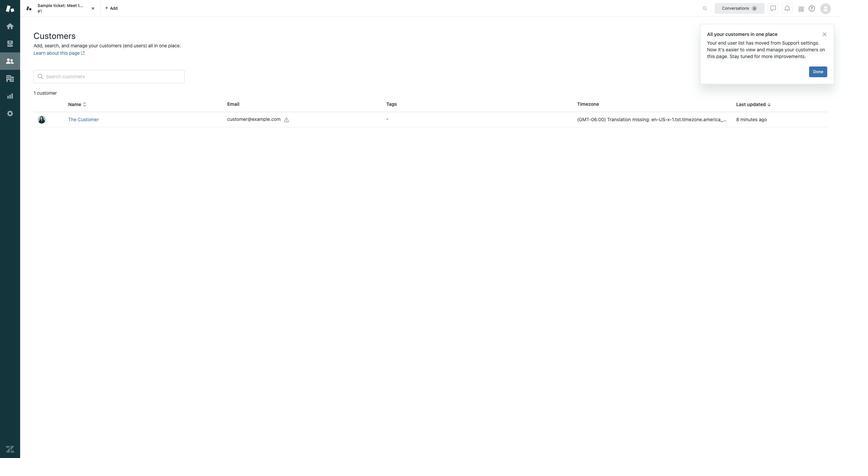 Task type: describe. For each thing, give the bounding box(es) containing it.
about
[[47, 50, 59, 56]]

2 horizontal spatial your
[[785, 47, 795, 52]]

(gmt-
[[577, 117, 591, 122]]

unverified email image
[[284, 117, 289, 122]]

manage inside all your customers in one place your end user list has moved from support settings. now it's easier to view and manage your customers on this page. stay tuned for more improvements.
[[767, 47, 784, 52]]

place.
[[168, 43, 181, 48]]

to
[[740, 47, 745, 52]]

moved
[[755, 40, 770, 46]]

zendesk image
[[6, 445, 14, 454]]

view
[[746, 47, 756, 52]]

add
[[796, 35, 804, 41]]

admin image
[[6, 109, 14, 118]]

users)
[[134, 43, 147, 48]]

learn about this page
[[34, 50, 80, 56]]

customer
[[78, 117, 99, 122]]

page.
[[717, 53, 729, 59]]

list
[[739, 40, 745, 46]]

name
[[68, 101, 81, 107]]

all your customers in one place your end user list has moved from support settings. now it's easier to view and manage your customers on this page. stay tuned for more improvements.
[[707, 31, 825, 59]]

-
[[386, 116, 389, 122]]

updated
[[747, 101, 766, 107]]

manage inside the customers add, search, and manage your customers (end users) all in one place.
[[71, 43, 87, 48]]

all
[[707, 31, 713, 37]]

support
[[782, 40, 800, 46]]

add customer button
[[790, 32, 831, 45]]

all
[[148, 43, 153, 48]]

organizations image
[[6, 74, 14, 83]]

your inside the customers add, search, and manage your customers (end users) all in one place.
[[89, 43, 98, 48]]

end
[[718, 40, 727, 46]]

06:00)
[[591, 117, 606, 122]]

2 horizontal spatial customers
[[796, 47, 819, 52]]

0 horizontal spatial this
[[60, 50, 68, 56]]

get help image
[[809, 5, 815, 11]]

views image
[[6, 39, 14, 48]]

one inside all your customers in one place your end user list has moved from support settings. now it's easier to view and manage your customers on this page. stay tuned for more improvements.
[[756, 31, 764, 37]]

it's
[[718, 47, 725, 52]]

translation
[[607, 117, 631, 122]]

settings.
[[801, 40, 820, 46]]

the customer
[[68, 117, 99, 122]]

en-
[[652, 117, 659, 122]]

one inside the customers add, search, and manage your customers (end users) all in one place.
[[159, 43, 167, 48]]

missing:
[[633, 117, 650, 122]]

(gmt-06:00) translation missing: en-us-x-1.txt.timezone.america_chicago
[[577, 117, 740, 122]]

1.txt.timezone.america_chicago
[[672, 117, 740, 122]]

done button
[[810, 67, 828, 77]]

has
[[746, 40, 754, 46]]

in inside the customers add, search, and manage your customers (end users) all in one place.
[[154, 43, 158, 48]]

x-
[[668, 117, 672, 122]]

name button
[[68, 101, 87, 108]]

1
[[34, 90, 36, 96]]

in inside all your customers in one place your end user list has moved from support settings. now it's easier to view and manage your customers on this page. stay tuned for more improvements.
[[751, 31, 755, 37]]

reporting image
[[6, 92, 14, 100]]

add customer
[[796, 35, 826, 41]]

#1
[[38, 9, 42, 14]]

1 customer
[[34, 90, 57, 96]]

(opens in a new tab) image
[[80, 51, 85, 55]]

sample ticket: meet the ticket #1
[[38, 3, 97, 14]]

Search customers field
[[46, 74, 180, 80]]

minutes
[[741, 117, 758, 122]]



Task type: locate. For each thing, give the bounding box(es) containing it.
from
[[771, 40, 781, 46]]

add,
[[34, 43, 43, 48]]

close image
[[90, 5, 96, 12], [822, 32, 828, 37]]

manage up (opens in a new tab) image
[[71, 43, 87, 48]]

customer inside add customer button
[[805, 35, 826, 41]]

your
[[707, 40, 717, 46]]

1 horizontal spatial manage
[[767, 47, 784, 52]]

0 horizontal spatial in
[[154, 43, 158, 48]]

ago
[[759, 117, 767, 122]]

1 horizontal spatial close image
[[822, 32, 828, 37]]

customer up on
[[805, 35, 826, 41]]

0 horizontal spatial your
[[89, 43, 98, 48]]

zendesk products image
[[799, 7, 804, 11]]

more
[[762, 53, 773, 59]]

ticket
[[86, 3, 97, 8]]

the
[[78, 3, 84, 8]]

and inside all your customers in one place your end user list has moved from support settings. now it's easier to view and manage your customers on this page. stay tuned for more improvements.
[[757, 47, 765, 52]]

place
[[766, 31, 778, 37]]

1 horizontal spatial and
[[757, 47, 765, 52]]

learn about this page link
[[34, 50, 85, 56]]

this
[[60, 50, 68, 56], [707, 53, 715, 59]]

zendesk support image
[[6, 4, 14, 13]]

close image up on
[[822, 32, 828, 37]]

0 horizontal spatial close image
[[90, 5, 96, 12]]

tabs tab list
[[20, 0, 696, 17]]

the customer link
[[68, 117, 99, 122]]

last
[[736, 101, 746, 107]]

manage down from
[[767, 47, 784, 52]]

(end
[[123, 43, 133, 48]]

1 horizontal spatial this
[[707, 53, 715, 59]]

this inside all your customers in one place your end user list has moved from support settings. now it's easier to view and manage your customers on this page. stay tuned for more improvements.
[[707, 53, 715, 59]]

stay
[[730, 53, 740, 59]]

customer for 1 customer
[[37, 90, 57, 96]]

in up the has
[[751, 31, 755, 37]]

one up moved
[[756, 31, 764, 37]]

last updated
[[736, 101, 766, 107]]

customers inside the customers add, search, and manage your customers (end users) all in one place.
[[99, 43, 122, 48]]

all your customers in one place dialog
[[700, 24, 835, 84]]

meet
[[67, 3, 77, 8]]

1 vertical spatial close image
[[822, 32, 828, 37]]

and up learn about this page link
[[61, 43, 69, 48]]

close image inside all your customers in one place dialog
[[822, 32, 828, 37]]

done
[[814, 69, 824, 74]]

now
[[707, 47, 717, 52]]

customers left (end
[[99, 43, 122, 48]]

1 horizontal spatial customers
[[726, 31, 750, 37]]

ticket:
[[53, 3, 66, 8]]

tab containing sample ticket: meet the ticket
[[20, 0, 101, 17]]

in
[[751, 31, 755, 37], [154, 43, 158, 48]]

0 vertical spatial in
[[751, 31, 755, 37]]

your
[[714, 31, 724, 37], [89, 43, 98, 48], [785, 47, 795, 52]]

0 vertical spatial close image
[[90, 5, 96, 12]]

0 horizontal spatial customers
[[99, 43, 122, 48]]

this left page
[[60, 50, 68, 56]]

0 horizontal spatial manage
[[71, 43, 87, 48]]

learn
[[34, 50, 46, 56]]

0 vertical spatial customer
[[805, 35, 826, 41]]

and down moved
[[757, 47, 765, 52]]

1 horizontal spatial one
[[756, 31, 764, 37]]

get started image
[[6, 22, 14, 31]]

customers down "settings."
[[796, 47, 819, 52]]

1 vertical spatial in
[[154, 43, 158, 48]]

the
[[68, 117, 76, 122]]

customer@example.com
[[227, 116, 281, 122]]

one
[[756, 31, 764, 37], [159, 43, 167, 48]]

8
[[736, 117, 739, 122]]

close image right the the
[[90, 5, 96, 12]]

close image inside tabs tab list
[[90, 5, 96, 12]]

customer right the 1
[[37, 90, 57, 96]]

improvements.
[[774, 53, 806, 59]]

1 vertical spatial customer
[[37, 90, 57, 96]]

8 minutes ago
[[736, 117, 767, 122]]

on
[[820, 47, 825, 52]]

main element
[[0, 0, 20, 458]]

conversations button
[[715, 3, 765, 14]]

conversations
[[722, 6, 749, 11]]

1 horizontal spatial customer
[[805, 35, 826, 41]]

us-
[[659, 117, 668, 122]]

customers image
[[6, 57, 14, 65]]

easier
[[726, 47, 739, 52]]

tuned
[[741, 53, 753, 59]]

last updated button
[[736, 101, 772, 108]]

customer
[[805, 35, 826, 41], [37, 90, 57, 96]]

in right the all
[[154, 43, 158, 48]]

page
[[69, 50, 80, 56]]

sample
[[38, 3, 52, 8]]

manage
[[71, 43, 87, 48], [767, 47, 784, 52]]

1 vertical spatial one
[[159, 43, 167, 48]]

this down "now" at the top right
[[707, 53, 715, 59]]

0 horizontal spatial customer
[[37, 90, 57, 96]]

and inside the customers add, search, and manage your customers (end users) all in one place.
[[61, 43, 69, 48]]

customers add, search, and manage your customers (end users) all in one place.
[[34, 31, 181, 48]]

and
[[61, 43, 69, 48], [757, 47, 765, 52]]

tab
[[20, 0, 101, 17]]

customers
[[34, 31, 76, 41]]

one left place.
[[159, 43, 167, 48]]

1 horizontal spatial in
[[751, 31, 755, 37]]

user
[[728, 40, 737, 46]]

0 horizontal spatial one
[[159, 43, 167, 48]]

1 horizontal spatial your
[[714, 31, 724, 37]]

search,
[[45, 43, 60, 48]]

0 horizontal spatial and
[[61, 43, 69, 48]]

0 vertical spatial one
[[756, 31, 764, 37]]

for
[[755, 53, 761, 59]]

customers
[[726, 31, 750, 37], [99, 43, 122, 48], [796, 47, 819, 52]]

customer for add customer
[[805, 35, 826, 41]]

customers up list
[[726, 31, 750, 37]]



Task type: vqa. For each thing, say whether or not it's contained in the screenshot.
it's
yes



